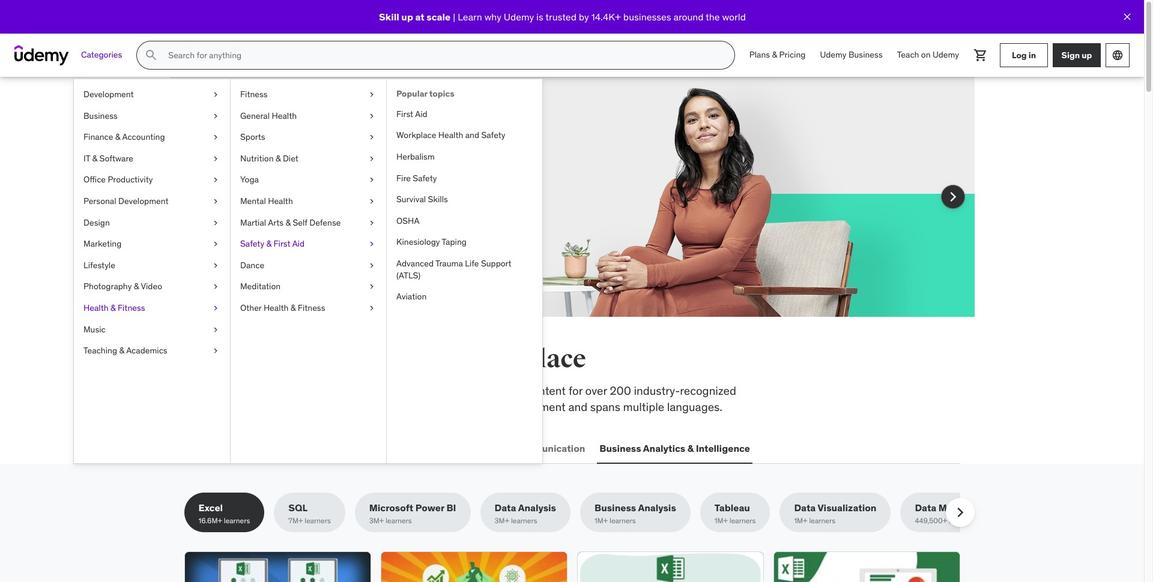 Task type: vqa. For each thing, say whether or not it's contained in the screenshot.
credits: within the the To earn NASBA CPE credits: Complete all videos Score 70% or higher on final exam
no



Task type: describe. For each thing, give the bounding box(es) containing it.
learners inside 'sql 7m+ learners'
[[305, 517, 331, 526]]

visualization
[[818, 503, 877, 515]]

xsmall image for health & fitness
[[211, 303, 221, 315]]

shopping cart with 0 items image
[[974, 48, 989, 63]]

log in
[[1013, 50, 1037, 60]]

us.
[[291, 175, 306, 190]]

skills inside covering critical workplace skills to technical topics, including prep content for over 200 industry-recognized certifications, our catalog supports well-rounded professional development and spans multiple languages.
[[325, 384, 350, 398]]

supports
[[316, 400, 361, 414]]

xsmall image for development
[[211, 89, 221, 101]]

pricing
[[780, 49, 806, 60]]

communication
[[513, 443, 586, 455]]

safety & first aid link
[[231, 234, 386, 255]]

advanced trauma life support (atls)
[[397, 258, 512, 281]]

web development
[[187, 443, 271, 455]]

topics
[[430, 88, 455, 99]]

analysis for data analysis
[[518, 503, 557, 515]]

1 horizontal spatial first
[[397, 109, 414, 119]]

sports
[[240, 132, 265, 143]]

spans
[[591, 400, 621, 414]]

martial
[[240, 217, 266, 228]]

safety & first aid
[[240, 239, 305, 250]]

& for software
[[92, 153, 97, 164]]

it
[[84, 153, 90, 164]]

xsmall image for general health
[[367, 110, 377, 122]]

data for data analysis
[[495, 503, 517, 515]]

& for fitness
[[111, 303, 116, 314]]

academics
[[126, 346, 167, 356]]

next image for topic filters element
[[951, 504, 970, 523]]

health for workplace
[[439, 130, 464, 141]]

future).
[[390, 159, 427, 174]]

close image
[[1122, 11, 1134, 23]]

(and
[[341, 159, 363, 174]]

design
[[84, 217, 110, 228]]

safety & first aid element
[[386, 79, 543, 464]]

0 vertical spatial development
[[84, 89, 134, 100]]

xsmall image for photography & video
[[211, 281, 221, 293]]

design link
[[74, 212, 230, 234]]

& for diet
[[276, 153, 281, 164]]

data analysis 3m+ learners
[[495, 503, 557, 526]]

nutrition & diet
[[240, 153, 299, 164]]

and inside safety & first aid element
[[466, 130, 480, 141]]

need
[[385, 344, 443, 375]]

topic filters element
[[184, 494, 997, 533]]

office
[[84, 175, 106, 185]]

general
[[240, 110, 270, 121]]

kinesiology
[[397, 237, 440, 248]]

3m+ inside data analysis 3m+ learners
[[495, 517, 510, 526]]

our
[[256, 400, 273, 414]]

xsmall image for design
[[211, 217, 221, 229]]

yoga link
[[231, 170, 386, 191]]

tableau 1m+ learners
[[715, 503, 756, 526]]

popular topics
[[397, 88, 455, 99]]

learners inside microsoft power bi 3m+ learners
[[386, 517, 412, 526]]

for inside covering critical workplace skills to technical topics, including prep content for over 200 industry-recognized certifications, our catalog supports well-rounded professional development and spans multiple languages.
[[569, 384, 583, 398]]

one
[[475, 344, 519, 375]]

& for pricing
[[773, 49, 778, 60]]

business link
[[74, 106, 230, 127]]

xsmall image for finance & accounting
[[211, 132, 221, 144]]

0 horizontal spatial the
[[224, 344, 263, 375]]

skill
[[379, 11, 400, 23]]

categories
[[81, 49, 122, 60]]

power
[[416, 503, 445, 515]]

log in link
[[1001, 43, 1049, 67]]

sql
[[289, 503, 308, 515]]

xsmall image for safety & first aid
[[367, 239, 377, 250]]

1 horizontal spatial fitness
[[240, 89, 268, 100]]

health for other
[[264, 303, 289, 314]]

0 vertical spatial in
[[1029, 50, 1037, 60]]

learning that gets you skills for your present (and your future). get started with us.
[[227, 129, 448, 190]]

by
[[579, 11, 589, 23]]

you for gets
[[407, 129, 442, 154]]

communication button
[[510, 435, 588, 463]]

leadership
[[373, 443, 424, 455]]

lifestyle link
[[74, 255, 230, 277]]

learners inside business analysis 1m+ learners
[[610, 517, 636, 526]]

sports link
[[231, 127, 386, 148]]

workplace
[[270, 384, 322, 398]]

personal development link
[[74, 191, 230, 212]]

survival skills
[[397, 194, 448, 205]]

16.6m+
[[199, 517, 222, 526]]

why
[[485, 11, 502, 23]]

xsmall image for sports
[[367, 132, 377, 144]]

it & software link
[[74, 148, 230, 170]]

next image for carousel element
[[944, 188, 963, 207]]

submit search image
[[144, 48, 159, 63]]

14.4k+
[[592, 11, 621, 23]]

with
[[267, 175, 288, 190]]

music
[[84, 324, 106, 335]]

life
[[465, 258, 479, 269]]

well-
[[364, 400, 389, 414]]

business analysis 1m+ learners
[[595, 503, 677, 526]]

skills inside safety & first aid element
[[428, 194, 448, 205]]

1 your from the left
[[274, 159, 296, 174]]

xsmall image for yoga
[[367, 175, 377, 186]]

general health link
[[231, 106, 386, 127]]

business for business analysis 1m+ learners
[[595, 503, 637, 515]]

popular
[[397, 88, 428, 99]]

0 horizontal spatial udemy
[[504, 11, 534, 23]]

safety inside workplace health and safety link
[[482, 130, 506, 141]]

teaching & academics
[[84, 346, 167, 356]]

critical
[[233, 384, 267, 398]]

1m+ for data visualization
[[795, 517, 808, 526]]

business for business analytics & intelligence
[[600, 443, 642, 455]]

plans & pricing
[[750, 49, 806, 60]]

kinesiology taping
[[397, 237, 467, 248]]

web
[[187, 443, 207, 455]]

1 vertical spatial in
[[447, 344, 471, 375]]

health up music
[[84, 303, 108, 314]]

1 horizontal spatial the
[[706, 11, 720, 23]]

dance link
[[231, 255, 386, 277]]

advanced
[[397, 258, 434, 269]]

for inside learning that gets you skills for your present (and your future). get started with us.
[[257, 159, 271, 174]]

finance & accounting link
[[74, 127, 230, 148]]

xsmall image for nutrition & diet
[[367, 153, 377, 165]]

other
[[240, 303, 262, 314]]

up for skill
[[402, 11, 413, 23]]

analysis for business analysis
[[638, 503, 677, 515]]

1 horizontal spatial udemy
[[821, 49, 847, 60]]

certifications,
[[184, 400, 253, 414]]

plans & pricing link
[[743, 41, 813, 70]]

learners inside data visualization 1m+ learners
[[810, 517, 836, 526]]

photography
[[84, 281, 132, 292]]

teaching & academics link
[[74, 341, 230, 362]]

trusted
[[546, 11, 577, 23]]

0 vertical spatial aid
[[415, 109, 428, 119]]

safety inside fire safety link
[[413, 173, 437, 184]]

449,500+
[[916, 517, 948, 526]]

safety inside safety & first aid link
[[240, 239, 264, 250]]

survival
[[397, 194, 426, 205]]

general health
[[240, 110, 297, 121]]

on
[[922, 49, 931, 60]]

1m+ inside tableau 1m+ learners
[[715, 517, 728, 526]]

1 vertical spatial aid
[[292, 239, 305, 250]]

prep
[[501, 384, 524, 398]]

health & fitness
[[84, 303, 145, 314]]

xsmall image for office productivity
[[211, 175, 221, 186]]

& inside other health & fitness link
[[291, 303, 296, 314]]



Task type: locate. For each thing, give the bounding box(es) containing it.
software
[[100, 153, 133, 164]]

up left at
[[402, 11, 413, 23]]

tableau
[[715, 503, 751, 515]]

recognized
[[680, 384, 737, 398]]

0 vertical spatial first
[[397, 109, 414, 119]]

xsmall image inside marketing link
[[211, 239, 221, 250]]

0 vertical spatial next image
[[944, 188, 963, 207]]

2 data from the left
[[795, 503, 816, 515]]

1 vertical spatial skills
[[325, 384, 350, 398]]

modeling
[[939, 503, 982, 515]]

1 vertical spatial next image
[[951, 504, 970, 523]]

plans
[[750, 49, 771, 60]]

health down "with" at the top left of the page
[[268, 196, 293, 207]]

& inside safety & first aid link
[[267, 239, 272, 250]]

mental health
[[240, 196, 293, 207]]

professional
[[434, 400, 497, 414]]

teach on udemy
[[898, 49, 960, 60]]

health
[[272, 110, 297, 121], [439, 130, 464, 141], [268, 196, 293, 207], [84, 303, 108, 314], [264, 303, 289, 314]]

microsoft power bi 3m+ learners
[[369, 503, 456, 526]]

data for data modeling
[[916, 503, 937, 515]]

& for accounting
[[115, 132, 120, 143]]

safety down first aid link
[[482, 130, 506, 141]]

development right web
[[209, 443, 271, 455]]

development for personal
[[118, 196, 169, 207]]

rounded
[[389, 400, 432, 414]]

udemy business
[[821, 49, 883, 60]]

xsmall image left the other
[[211, 303, 221, 315]]

0 horizontal spatial and
[[466, 130, 480, 141]]

1 vertical spatial safety
[[413, 173, 437, 184]]

udemy right on
[[933, 49, 960, 60]]

categories button
[[74, 41, 129, 70]]

1 vertical spatial up
[[1083, 50, 1093, 60]]

0 vertical spatial the
[[706, 11, 720, 23]]

you for skills
[[337, 344, 380, 375]]

2 analysis from the left
[[638, 503, 677, 515]]

workplace health and safety link
[[387, 125, 543, 147]]

xsmall image for teaching & academics
[[211, 346, 221, 357]]

udemy left is at the left top of page
[[504, 11, 534, 23]]

support
[[481, 258, 512, 269]]

office productivity
[[84, 175, 153, 185]]

3 learners from the left
[[386, 517, 412, 526]]

intelligence
[[696, 443, 751, 455]]

8 learners from the left
[[950, 517, 976, 526]]

0 horizontal spatial fitness
[[118, 303, 145, 314]]

0 horizontal spatial you
[[337, 344, 380, 375]]

1 horizontal spatial data
[[795, 503, 816, 515]]

health inside other health & fitness link
[[264, 303, 289, 314]]

1 analysis from the left
[[518, 503, 557, 515]]

0 horizontal spatial 1m+
[[595, 517, 608, 526]]

and inside covering critical workplace skills to technical topics, including prep content for over 200 industry-recognized certifications, our catalog supports well-rounded professional development and spans multiple languages.
[[569, 400, 588, 414]]

scale
[[427, 11, 451, 23]]

meditation
[[240, 281, 281, 292]]

aid
[[415, 109, 428, 119], [292, 239, 305, 250]]

& for first
[[267, 239, 272, 250]]

data inside data visualization 1m+ learners
[[795, 503, 816, 515]]

3 1m+ from the left
[[795, 517, 808, 526]]

1 1m+ from the left
[[595, 517, 608, 526]]

martial arts & self defense link
[[231, 212, 386, 234]]

& right teaching
[[119, 346, 124, 356]]

mental
[[240, 196, 266, 207]]

1 vertical spatial you
[[337, 344, 380, 375]]

languages.
[[668, 400, 723, 414]]

data right bi
[[495, 503, 517, 515]]

xsmall image inside it & software 'link'
[[211, 153, 221, 165]]

photography & video link
[[74, 277, 230, 298]]

& left the video
[[134, 281, 139, 292]]

xsmall image inside "mental health" link
[[367, 196, 377, 208]]

xsmall image
[[211, 89, 221, 101], [211, 110, 221, 122], [367, 132, 377, 144], [211, 153, 221, 165], [367, 153, 377, 165], [211, 175, 221, 186], [367, 175, 377, 186], [211, 217, 221, 229], [211, 239, 221, 250], [367, 239, 377, 250], [211, 260, 221, 272], [367, 281, 377, 293], [367, 303, 377, 315], [211, 324, 221, 336]]

xsmall image for personal development
[[211, 196, 221, 208]]

excel 16.6m+ learners
[[199, 503, 250, 526]]

xsmall image inside general health link
[[367, 110, 377, 122]]

marketing link
[[74, 234, 230, 255]]

1 data from the left
[[495, 503, 517, 515]]

fitness down meditation link
[[298, 303, 325, 314]]

1 horizontal spatial in
[[1029, 50, 1037, 60]]

over
[[586, 384, 608, 398]]

2 vertical spatial safety
[[240, 239, 264, 250]]

fitness down photography & video
[[118, 303, 145, 314]]

0 vertical spatial skills
[[227, 159, 255, 174]]

data inside data analysis 3m+ learners
[[495, 503, 517, 515]]

learners inside tableau 1m+ learners
[[730, 517, 756, 526]]

health inside workplace health and safety link
[[439, 130, 464, 141]]

200
[[610, 384, 632, 398]]

finance
[[84, 132, 113, 143]]

udemy right pricing
[[821, 49, 847, 60]]

up
[[402, 11, 413, 23], [1083, 50, 1093, 60]]

skills right the survival
[[428, 194, 448, 205]]

xsmall image left the survival
[[367, 196, 377, 208]]

xsmall image inside teaching & academics link
[[211, 346, 221, 357]]

xsmall image inside the 'business' "link"
[[211, 110, 221, 122]]

microsoft
[[369, 503, 414, 515]]

xsmall image for music
[[211, 324, 221, 336]]

teach
[[898, 49, 920, 60]]

0 horizontal spatial analysis
[[518, 503, 557, 515]]

development for web
[[209, 443, 271, 455]]

all
[[184, 344, 220, 375]]

development inside "button"
[[209, 443, 271, 455]]

1 vertical spatial and
[[569, 400, 588, 414]]

xsmall image inside the health & fitness link
[[211, 303, 221, 315]]

0 horizontal spatial safety
[[240, 239, 264, 250]]

& inside the health & fitness link
[[111, 303, 116, 314]]

fitness up general
[[240, 89, 268, 100]]

multiple
[[624, 400, 665, 414]]

1 horizontal spatial 1m+
[[715, 517, 728, 526]]

xsmall image inside nutrition & diet link
[[367, 153, 377, 165]]

health inside "mental health" link
[[268, 196, 293, 207]]

3 data from the left
[[916, 503, 937, 515]]

7m+
[[289, 517, 303, 526]]

Search for anything text field
[[166, 45, 720, 66]]

2 3m+ from the left
[[495, 517, 510, 526]]

you up to
[[337, 344, 380, 375]]

defense
[[310, 217, 341, 228]]

marketing
[[84, 239, 122, 250]]

businesses
[[624, 11, 672, 23]]

xsmall image for fitness
[[367, 89, 377, 101]]

& inside plans & pricing "link"
[[773, 49, 778, 60]]

health right the other
[[264, 303, 289, 314]]

0 vertical spatial and
[[466, 130, 480, 141]]

covering critical workplace skills to technical topics, including prep content for over 200 industry-recognized certifications, our catalog supports well-rounded professional development and spans multiple languages.
[[184, 384, 737, 414]]

& inside martial arts & self defense link
[[286, 217, 291, 228]]

xsmall image for lifestyle
[[211, 260, 221, 272]]

health for mental
[[268, 196, 293, 207]]

including
[[451, 384, 498, 398]]

1 horizontal spatial 3m+
[[495, 517, 510, 526]]

development down office productivity link
[[118, 196, 169, 207]]

xsmall image left (atls)
[[367, 260, 377, 272]]

data up 449,500+
[[916, 503, 937, 515]]

analysis inside business analysis 1m+ learners
[[638, 503, 677, 515]]

the
[[706, 11, 720, 23], [224, 344, 263, 375]]

2 vertical spatial development
[[209, 443, 271, 455]]

workplace
[[397, 130, 437, 141]]

1 horizontal spatial analysis
[[638, 503, 677, 515]]

for left over
[[569, 384, 583, 398]]

business inside button
[[600, 443, 642, 455]]

taping
[[442, 237, 467, 248]]

xsmall image inside sports link
[[367, 132, 377, 144]]

that
[[319, 129, 359, 154]]

business inside business analysis 1m+ learners
[[595, 503, 637, 515]]

business for business
[[84, 110, 118, 121]]

learners inside data analysis 3m+ learners
[[511, 517, 538, 526]]

the up critical
[[224, 344, 263, 375]]

up right sign
[[1083, 50, 1093, 60]]

2 your from the left
[[365, 159, 387, 174]]

6 learners from the left
[[730, 517, 756, 526]]

2 horizontal spatial data
[[916, 503, 937, 515]]

analysis inside data analysis 3m+ learners
[[518, 503, 557, 515]]

7 learners from the left
[[810, 517, 836, 526]]

5 learners from the left
[[610, 517, 636, 526]]

& right it
[[92, 153, 97, 164]]

xsmall image for meditation
[[367, 281, 377, 293]]

productivity
[[108, 175, 153, 185]]

xsmall image inside music link
[[211, 324, 221, 336]]

data
[[495, 503, 517, 515], [795, 503, 816, 515], [916, 503, 937, 515]]

aid down popular topics
[[415, 109, 428, 119]]

xsmall image
[[367, 89, 377, 101], [367, 110, 377, 122], [211, 132, 221, 144], [211, 196, 221, 208], [367, 196, 377, 208], [367, 217, 377, 229], [367, 260, 377, 272], [211, 281, 221, 293], [211, 303, 221, 315], [211, 346, 221, 357]]

& left self
[[286, 217, 291, 228]]

xsmall image for other health & fitness
[[367, 303, 377, 315]]

xsmall image inside development link
[[211, 89, 221, 101]]

2 horizontal spatial 1m+
[[795, 517, 808, 526]]

1 horizontal spatial your
[[365, 159, 387, 174]]

your right (and
[[365, 159, 387, 174]]

next image inside carousel element
[[944, 188, 963, 207]]

first down popular
[[397, 109, 414, 119]]

xsmall image inside other health & fitness link
[[367, 303, 377, 315]]

business inside "link"
[[84, 110, 118, 121]]

health down first aid link
[[439, 130, 464, 141]]

xsmall image for dance
[[367, 260, 377, 272]]

for up yoga
[[257, 159, 271, 174]]

choose a language image
[[1112, 49, 1124, 61]]

1 horizontal spatial for
[[569, 384, 583, 398]]

1 vertical spatial development
[[118, 196, 169, 207]]

& inside nutrition & diet link
[[276, 153, 281, 164]]

2 1m+ from the left
[[715, 517, 728, 526]]

health inside general health link
[[272, 110, 297, 121]]

finance & accounting
[[84, 132, 165, 143]]

xsmall image for marketing
[[211, 239, 221, 250]]

1m+ inside data visualization 1m+ learners
[[795, 517, 808, 526]]

& for academics
[[119, 346, 124, 356]]

0 horizontal spatial aid
[[292, 239, 305, 250]]

1m+ for business analysis
[[595, 517, 608, 526]]

music link
[[74, 319, 230, 341]]

xsmall image left osha
[[367, 217, 377, 229]]

1m+ inside business analysis 1m+ learners
[[595, 517, 608, 526]]

skills up yoga
[[227, 159, 255, 174]]

0 vertical spatial up
[[402, 11, 413, 23]]

skills up supports at the left
[[325, 384, 350, 398]]

fire safety
[[397, 173, 437, 184]]

& for video
[[134, 281, 139, 292]]

1 vertical spatial the
[[224, 344, 263, 375]]

in up including
[[447, 344, 471, 375]]

analytics
[[644, 443, 686, 455]]

around
[[674, 11, 704, 23]]

learn
[[458, 11, 482, 23]]

xsmall image for martial arts & self defense
[[367, 217, 377, 229]]

data left visualization
[[795, 503, 816, 515]]

xsmall image for business
[[211, 110, 221, 122]]

0 vertical spatial safety
[[482, 130, 506, 141]]

learners inside the 'data modeling 449,500+ learners'
[[950, 517, 976, 526]]

xsmall image left popular
[[367, 89, 377, 101]]

1 learners from the left
[[224, 517, 250, 526]]

sign up link
[[1054, 43, 1102, 67]]

2 horizontal spatial udemy
[[933, 49, 960, 60]]

0 vertical spatial you
[[407, 129, 442, 154]]

& inside teaching & academics link
[[119, 346, 124, 356]]

first down arts
[[274, 239, 291, 250]]

0 horizontal spatial for
[[257, 159, 271, 174]]

xsmall image inside yoga link
[[367, 175, 377, 186]]

1 3m+ from the left
[[369, 517, 384, 526]]

safety right fire
[[413, 173, 437, 184]]

martial arts & self defense
[[240, 217, 341, 228]]

0 horizontal spatial skills
[[227, 159, 255, 174]]

osha link
[[387, 211, 543, 232]]

world
[[723, 11, 746, 23]]

the left world
[[706, 11, 720, 23]]

video
[[141, 281, 162, 292]]

& inside business analytics & intelligence button
[[688, 443, 694, 455]]

1 horizontal spatial up
[[1083, 50, 1093, 60]]

learners inside excel 16.6m+ learners
[[224, 517, 250, 526]]

xsmall image inside personal development link
[[211, 196, 221, 208]]

kinesiology taping link
[[387, 232, 543, 254]]

office productivity link
[[74, 170, 230, 191]]

workplace health and safety
[[397, 130, 506, 141]]

business analytics & intelligence
[[600, 443, 751, 455]]

xsmall image up gets
[[367, 110, 377, 122]]

in right log
[[1029, 50, 1037, 60]]

0 horizontal spatial your
[[274, 159, 296, 174]]

& right analytics
[[688, 443, 694, 455]]

your up "with" at the top left of the page
[[274, 159, 296, 174]]

& down meditation link
[[291, 303, 296, 314]]

self
[[293, 217, 308, 228]]

1 vertical spatial first
[[274, 239, 291, 250]]

xsmall image inside martial arts & self defense link
[[367, 217, 377, 229]]

& inside it & software 'link'
[[92, 153, 97, 164]]

2 horizontal spatial safety
[[482, 130, 506, 141]]

development
[[499, 400, 566, 414]]

2 horizontal spatial fitness
[[298, 303, 325, 314]]

data for data visualization
[[795, 503, 816, 515]]

1 horizontal spatial aid
[[415, 109, 428, 119]]

bi
[[447, 503, 456, 515]]

& left the diet
[[276, 153, 281, 164]]

diet
[[283, 153, 299, 164]]

up for sign
[[1083, 50, 1093, 60]]

photography & video
[[84, 281, 162, 292]]

xsmall image left mental
[[211, 196, 221, 208]]

safety
[[482, 130, 506, 141], [413, 173, 437, 184], [240, 239, 264, 250]]

aid down self
[[292, 239, 305, 250]]

you up get
[[407, 129, 442, 154]]

you inside learning that gets you skills for your present (and your future). get started with us.
[[407, 129, 442, 154]]

herbalism link
[[387, 147, 543, 168]]

safety up dance
[[240, 239, 264, 250]]

first aid link
[[387, 104, 543, 125]]

is
[[537, 11, 544, 23]]

development link
[[74, 84, 230, 106]]

health for general
[[272, 110, 297, 121]]

xsmall image for mental health
[[367, 196, 377, 208]]

xsmall image for it & software
[[211, 153, 221, 165]]

health up 'learning'
[[272, 110, 297, 121]]

sign
[[1062, 50, 1081, 60]]

you
[[407, 129, 442, 154], [337, 344, 380, 375]]

technical
[[366, 384, 412, 398]]

xsmall image inside safety & first aid link
[[367, 239, 377, 250]]

0 horizontal spatial 3m+
[[369, 517, 384, 526]]

next image
[[944, 188, 963, 207], [951, 504, 970, 523]]

next image inside topic filters element
[[951, 504, 970, 523]]

0 horizontal spatial up
[[402, 11, 413, 23]]

skills up workplace
[[267, 344, 332, 375]]

1 horizontal spatial you
[[407, 129, 442, 154]]

skills inside learning that gets you skills for your present (and your future). get started with us.
[[227, 159, 255, 174]]

web development button
[[184, 435, 273, 463]]

1 vertical spatial for
[[569, 384, 583, 398]]

meditation link
[[231, 277, 386, 298]]

xsmall image inside finance & accounting link
[[211, 132, 221, 144]]

2 learners from the left
[[305, 517, 331, 526]]

catalog
[[276, 400, 313, 414]]

xsmall image inside design link
[[211, 217, 221, 229]]

& right 'plans'
[[773, 49, 778, 60]]

0 horizontal spatial first
[[274, 239, 291, 250]]

4 learners from the left
[[511, 517, 538, 526]]

xsmall image inside office productivity link
[[211, 175, 221, 186]]

& inside photography & video link
[[134, 281, 139, 292]]

0 horizontal spatial data
[[495, 503, 517, 515]]

xsmall image inside photography & video link
[[211, 281, 221, 293]]

excel
[[199, 503, 223, 515]]

data inside the 'data modeling 449,500+ learners'
[[916, 503, 937, 515]]

3m+ inside microsoft power bi 3m+ learners
[[369, 517, 384, 526]]

& right finance
[[115, 132, 120, 143]]

0 horizontal spatial in
[[447, 344, 471, 375]]

xsmall image inside lifestyle link
[[211, 260, 221, 272]]

xsmall image left "meditation"
[[211, 281, 221, 293]]

udemy image
[[14, 45, 69, 66]]

nutrition & diet link
[[231, 148, 386, 170]]

& inside finance & accounting link
[[115, 132, 120, 143]]

0 vertical spatial skills
[[267, 344, 332, 375]]

and down first aid link
[[466, 130, 480, 141]]

aviation
[[397, 292, 427, 302]]

present
[[299, 159, 338, 174]]

and down over
[[569, 400, 588, 414]]

1 horizontal spatial safety
[[413, 173, 437, 184]]

carousel element
[[170, 77, 975, 346]]

xsmall image inside meditation link
[[367, 281, 377, 293]]

1 vertical spatial skills
[[428, 194, 448, 205]]

xsmall image left sports
[[211, 132, 221, 144]]

0 vertical spatial for
[[257, 159, 271, 174]]

1 horizontal spatial skills
[[428, 194, 448, 205]]

xsmall image inside fitness link
[[367, 89, 377, 101]]

xsmall image up covering
[[211, 346, 221, 357]]

personal
[[84, 196, 116, 207]]

& down 'photography'
[[111, 303, 116, 314]]

& down arts
[[267, 239, 272, 250]]

development down categories dropdown button
[[84, 89, 134, 100]]

xsmall image inside dance link
[[367, 260, 377, 272]]

1 horizontal spatial and
[[569, 400, 588, 414]]



